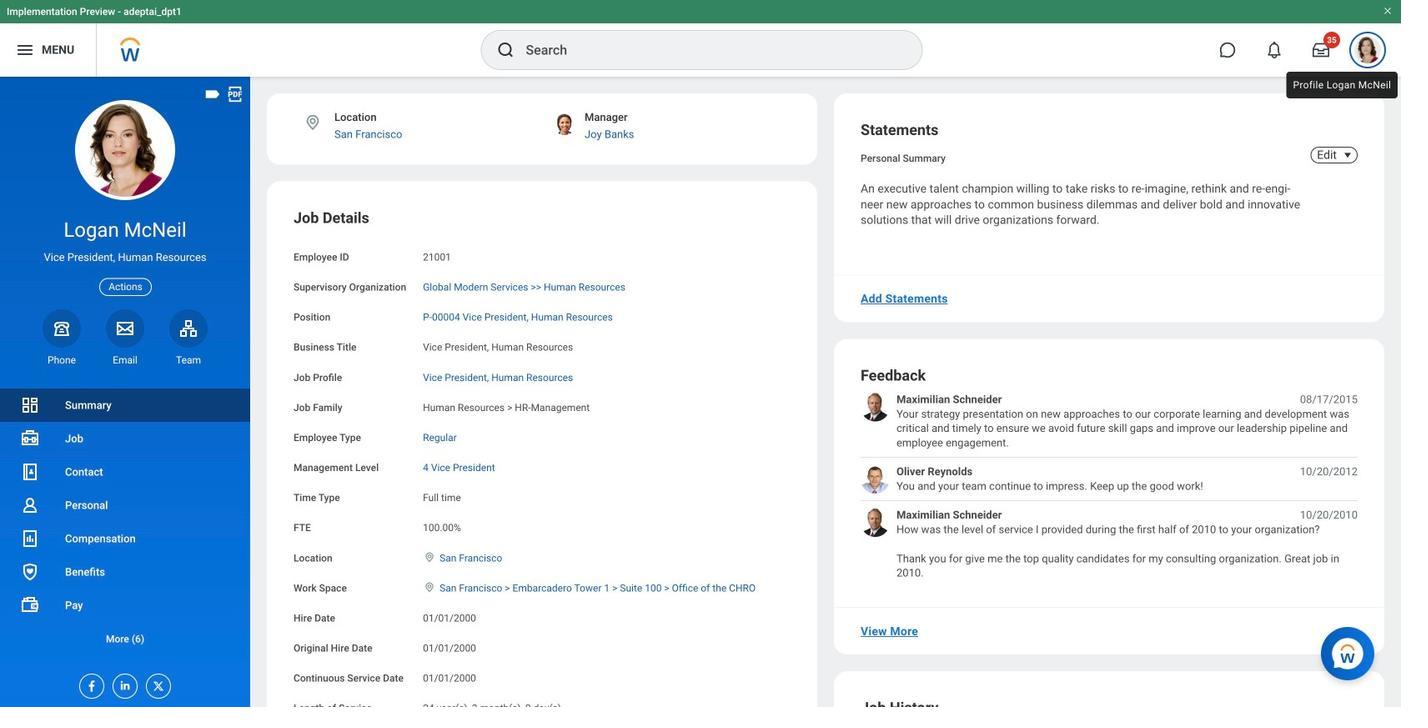 Task type: describe. For each thing, give the bounding box(es) containing it.
inbox large image
[[1313, 42, 1330, 58]]

team logan mcneil element
[[169, 354, 208, 367]]

1 employee's photo (maximilian schneider) image from the top
[[861, 392, 890, 422]]

email logan mcneil element
[[106, 354, 144, 367]]

view printable version (pdf) image
[[226, 85, 245, 103]]

close environment banner image
[[1384, 6, 1394, 16]]

1 vertical spatial location image
[[423, 582, 437, 594]]

mail image
[[115, 319, 135, 339]]

summary image
[[20, 396, 40, 416]]

search image
[[496, 40, 516, 60]]

pay image
[[20, 596, 40, 616]]

0 horizontal spatial list
[[0, 389, 250, 656]]

employee's photo (oliver reynolds) image
[[861, 465, 890, 494]]

full time element
[[423, 489, 461, 504]]

x image
[[147, 675, 165, 693]]

location image
[[423, 552, 437, 563]]

linkedin image
[[113, 675, 132, 693]]

phone logan mcneil element
[[43, 354, 81, 367]]

job image
[[20, 429, 40, 449]]

navigation pane region
[[0, 77, 250, 708]]



Task type: vqa. For each thing, say whether or not it's contained in the screenshot.
inbox large image
yes



Task type: locate. For each thing, give the bounding box(es) containing it.
Search Workday  search field
[[526, 32, 888, 68]]

tag image
[[204, 85, 222, 103]]

banner
[[0, 0, 1402, 77]]

0 horizontal spatial location image
[[304, 113, 322, 132]]

employee's photo (maximilian schneider) image up the employee's photo (oliver reynolds)
[[861, 392, 890, 422]]

phone image
[[50, 319, 73, 339]]

0 vertical spatial location image
[[304, 113, 322, 132]]

contact image
[[20, 462, 40, 482]]

employee's photo (maximilian schneider) image
[[861, 392, 890, 422], [861, 508, 890, 537]]

benefits image
[[20, 562, 40, 582]]

1 horizontal spatial list
[[861, 392, 1359, 581]]

profile logan mcneil image
[[1355, 37, 1382, 67]]

1 horizontal spatial location image
[[423, 582, 437, 594]]

compensation image
[[20, 529, 40, 549]]

0 vertical spatial employee's photo (maximilian schneider) image
[[861, 392, 890, 422]]

personal summary element
[[861, 149, 946, 164]]

notifications large image
[[1267, 42, 1283, 58]]

2 employee's photo (maximilian schneider) image from the top
[[861, 508, 890, 537]]

personal image
[[20, 496, 40, 516]]

tooltip
[[1284, 68, 1402, 102]]

location image
[[304, 113, 322, 132], [423, 582, 437, 594]]

employee's photo (maximilian schneider) image down the employee's photo (oliver reynolds)
[[861, 508, 890, 537]]

group
[[294, 208, 791, 708]]

justify image
[[15, 40, 35, 60]]

view team image
[[179, 319, 199, 339]]

1 vertical spatial employee's photo (maximilian schneider) image
[[861, 508, 890, 537]]

caret down image
[[1338, 149, 1359, 162]]

list
[[0, 389, 250, 656], [861, 392, 1359, 581]]

facebook image
[[80, 675, 98, 693]]



